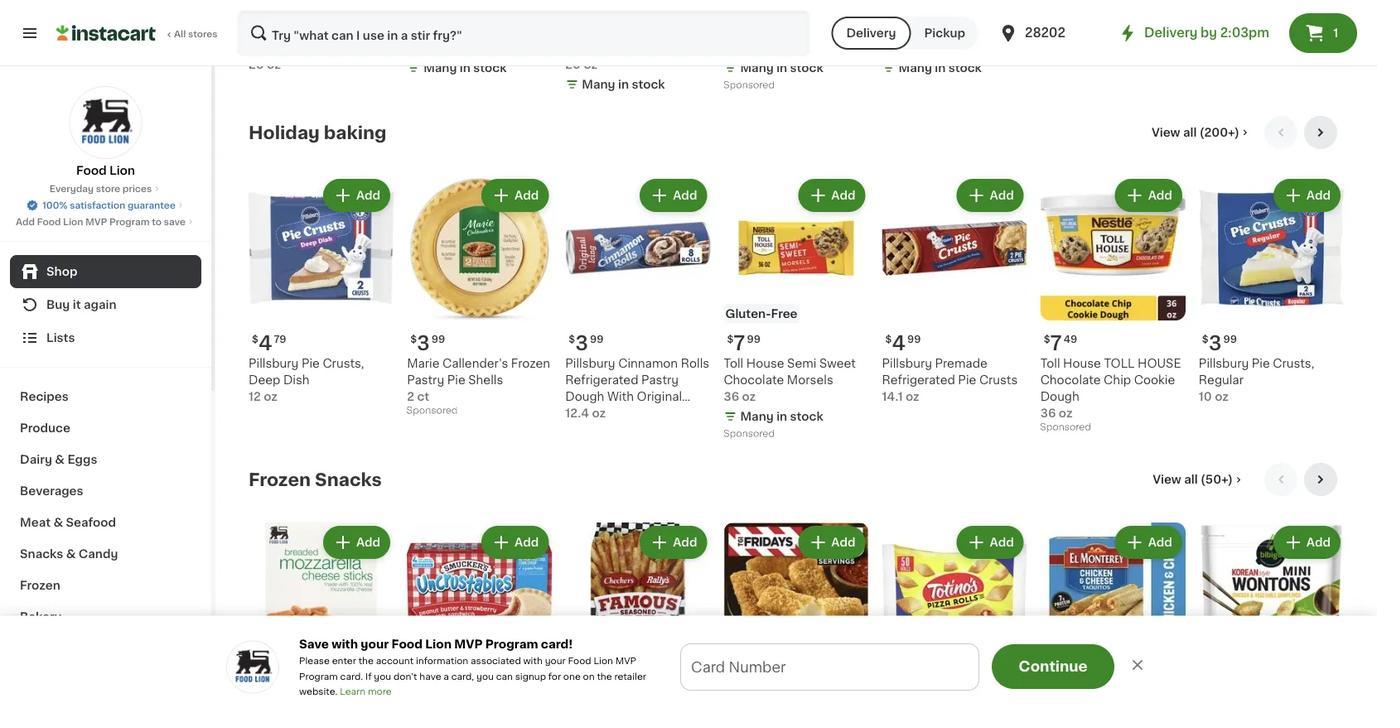 Task type: locate. For each thing, give the bounding box(es) containing it.
pillsbury inside pillsbury pie crusts, regular 10 oz
[[1200, 358, 1250, 370]]

0 vertical spatial all
[[1184, 127, 1197, 138]]

0 horizontal spatial food lion logo image
[[69, 86, 142, 159]]

the up 19
[[597, 672, 612, 681]]

1 vertical spatial frozen
[[249, 471, 311, 489]]

3 up regular
[[1209, 333, 1222, 353]]

pillsbury up deep
[[249, 358, 299, 370]]

shells
[[469, 375, 503, 386]]

1 horizontal spatial 5
[[576, 681, 589, 701]]

100% up 'wheat,'
[[964, 9, 995, 21]]

add inside product group
[[1307, 537, 1331, 549]]

frozen link
[[10, 570, 201, 602]]

0 vertical spatial &
[[55, 454, 65, 466]]

0 horizontal spatial nature's own bread, enriched, butterbread 20 oz
[[407, 9, 535, 54]]

2 nature's from the left
[[566, 9, 614, 21]]

oz inside nature's own 100% honey wheat, bread 20 oz
[[901, 42, 915, 54]]

toll inside toll house toll house chocolate chip cookie dough 36 oz
[[1041, 358, 1061, 370]]

food lion logo image left please at the bottom left of the page
[[226, 641, 279, 694]]

0 vertical spatial view
[[1152, 127, 1181, 138]]

99 up the marie
[[432, 335, 445, 345]]

you right the if on the bottom left of page
[[374, 672, 391, 681]]

add inside 'link'
[[16, 218, 35, 227]]

$ 3 99
[[411, 333, 445, 353], [569, 333, 604, 353], [1203, 333, 1238, 353]]

1 horizontal spatial 100%
[[964, 9, 995, 21]]

0 horizontal spatial pastry
[[407, 375, 445, 386]]

1
[[1334, 27, 1339, 39]]

0 horizontal spatial dough
[[566, 391, 605, 403]]

all left (50+)
[[1185, 474, 1199, 486]]

& for dairy
[[55, 454, 65, 466]]

1 horizontal spatial you
[[477, 672, 494, 681]]

many inside item carousel region
[[741, 411, 774, 423]]

lion
[[281, 9, 306, 21], [1074, 9, 1099, 21], [109, 165, 135, 177], [63, 218, 83, 227], [425, 639, 452, 650], [594, 657, 613, 666]]

0 horizontal spatial house
[[747, 358, 785, 370]]

0 vertical spatial 36
[[724, 391, 740, 403]]

10
[[1200, 391, 1213, 403]]

79 inside $ 4 79
[[274, 335, 287, 345]]

recipes
[[20, 391, 69, 403]]

bakery
[[20, 612, 62, 623]]

mvp up information
[[455, 639, 483, 650]]

1 butterbread from the left
[[465, 26, 535, 37]]

1 vertical spatial your
[[545, 657, 566, 666]]

add
[[356, 190, 381, 201], [515, 190, 539, 201], [673, 190, 698, 201], [832, 190, 856, 201], [990, 190, 1015, 201], [1149, 190, 1173, 201], [1307, 190, 1331, 201], [16, 218, 35, 227], [356, 537, 381, 549], [515, 537, 539, 549], [673, 537, 698, 549], [832, 537, 856, 549], [990, 537, 1015, 549], [1149, 537, 1173, 549], [1307, 537, 1331, 549]]

3 own from the left
[[934, 9, 961, 21]]

program up website.
[[299, 672, 338, 681]]

lion up free
[[594, 657, 613, 666]]

chocolate left chip
[[1041, 375, 1101, 386]]

enriched right homestyle,
[[1111, 26, 1163, 37]]

1 vertical spatial 79
[[906, 683, 918, 692]]

12.4 oz
[[566, 408, 606, 420]]

0 horizontal spatial 5
[[259, 681, 272, 701]]

all for (200+)
[[1184, 127, 1197, 138]]

3 inside treatment tracker modal dialog
[[733, 667, 742, 681]]

0 vertical spatial enriched
[[1111, 26, 1163, 37]]

product group containing nature's own bread, enriched, butterbread
[[724, 0, 869, 95]]

sweet
[[820, 358, 856, 370]]

0 horizontal spatial chocolate
[[724, 375, 785, 386]]

$ inside $ 4 39
[[411, 683, 417, 692]]

program up associated
[[486, 639, 538, 650]]

white left the sandwich,
[[249, 26, 283, 37]]

1 toll from the left
[[1041, 358, 1061, 370]]

0 horizontal spatial 4
[[259, 333, 272, 353]]

36 inside the 'toll house semi sweet chocolate morsels 36 oz'
[[724, 391, 740, 403]]

on inside please enter the account information associated with your food lion mvp program card. if you don't have a card, you can signup for one on the retailer website.
[[583, 672, 595, 681]]

$ 3 99 up pillsbury cinnamon rolls refrigerated pastry dough with original icing
[[569, 333, 604, 353]]

pillsbury up with
[[566, 358, 616, 370]]

2 dough from the left
[[1041, 391, 1080, 403]]

2 horizontal spatial 4
[[892, 333, 906, 353]]

close image
[[1130, 657, 1147, 674]]

baking
[[324, 124, 387, 141]]

enriched inside food lion bread, sliced, homestyle, enriched
[[1111, 26, 1163, 37]]

0 horizontal spatial $ 7 99
[[727, 333, 761, 353]]

3 up the marie
[[417, 333, 430, 353]]

oz inside the food lion bread, sliced, white sandwich, enriched 20 oz
[[267, 59, 281, 70]]

0 horizontal spatial $ 7 49
[[727, 681, 761, 701]]

nature's own whitewheat healthy white bread, sliced white bread, 20 oz loaf
[[566, 9, 703, 70]]

1 nature's own bread, enriched, butterbread 20 oz from the left
[[407, 9, 535, 54]]

product group
[[724, 0, 869, 95], [249, 176, 394, 406], [407, 176, 552, 420], [566, 176, 711, 422], [724, 176, 869, 444], [883, 176, 1028, 406], [1041, 176, 1186, 437], [1200, 176, 1345, 406], [249, 523, 394, 709], [407, 523, 552, 709], [566, 523, 711, 709], [724, 523, 869, 709], [883, 523, 1028, 709], [1041, 523, 1186, 709], [1200, 523, 1345, 709]]

99 for marie callender's frozen pastry pie shells
[[432, 335, 445, 345]]

0 horizontal spatial sliced,
[[350, 9, 389, 21]]

snacks inside item carousel region
[[315, 471, 382, 489]]

nature's own bread, enriched, butterbread 20 oz
[[407, 9, 535, 54], [724, 9, 852, 54]]

mvp up retailer
[[616, 657, 637, 666]]

pillsbury down $ 4 99
[[883, 358, 933, 370]]

wheat,
[[924, 26, 965, 37]]

pie inside pillsbury pie crusts, regular 10 oz
[[1253, 358, 1271, 370]]

sliced, for sandwich,
[[350, 9, 389, 21]]

99 up regular
[[1224, 335, 1238, 345]]

food inside the food lion bread, sliced, white sandwich, enriched 20 oz
[[249, 9, 278, 21]]

next
[[696, 667, 730, 681]]

own
[[459, 9, 486, 21], [617, 9, 644, 21], [934, 9, 961, 21], [776, 9, 803, 21]]

oz inside pillsbury pie crusts, deep dish 12 oz
[[264, 391, 278, 403]]

program down 100% satisfaction guarantee
[[109, 218, 150, 227]]

0 horizontal spatial you
[[374, 672, 391, 681]]

1 sliced, from the left
[[350, 9, 389, 21]]

1 horizontal spatial $ 7 99
[[1044, 681, 1078, 701]]

lion inside food lion bread, sliced, homestyle, enriched
[[1074, 9, 1099, 21]]

1 vertical spatial item carousel region
[[249, 464, 1345, 709]]

2 pillsbury from the left
[[566, 358, 616, 370]]

$ 7 99 down continue
[[1044, 681, 1078, 701]]

1 horizontal spatial on
[[674, 667, 693, 681]]

with up signup at the bottom left
[[524, 657, 543, 666]]

1 vertical spatial the
[[597, 672, 612, 681]]

1 dough from the left
[[566, 391, 605, 403]]

2 $ 3 99 from the left
[[569, 333, 604, 353]]

lion up homestyle,
[[1074, 9, 1099, 21]]

0 vertical spatial your
[[361, 639, 389, 650]]

add button inside product group
[[1276, 528, 1340, 558]]

$ inside $ 4 79
[[252, 335, 259, 345]]

1 horizontal spatial butterbread
[[782, 26, 852, 37]]

5 for $ 5 99
[[259, 681, 272, 701]]

nature's inside nature's own 100% honey wheat, bread 20 oz
[[883, 9, 931, 21]]

1 vertical spatial view
[[1153, 474, 1182, 486]]

all
[[174, 29, 186, 39]]

2 horizontal spatial $ 3 99
[[1203, 333, 1238, 353]]

bread, inside product group
[[806, 9, 843, 21]]

oz inside the 'toll house semi sweet chocolate morsels 36 oz'
[[742, 391, 756, 403]]

99 inside $ 4 99
[[908, 335, 922, 345]]

white down sunbeam
[[1200, 26, 1233, 37]]

(200+)
[[1200, 127, 1240, 138]]

3 up icing
[[576, 333, 589, 353]]

3 pillsbury from the left
[[883, 358, 933, 370]]

99 inside $ 5 99
[[273, 683, 287, 692]]

crusts, for 3
[[1274, 358, 1315, 370]]

2 chocolate from the left
[[724, 375, 785, 386]]

enriched down the sandwich,
[[249, 42, 300, 54]]

crusts, inside pillsbury pie crusts, deep dish 12 oz
[[323, 358, 364, 370]]

None search field
[[237, 10, 810, 56]]

toll right 'rolls'
[[724, 358, 744, 370]]

2 item carousel region from the top
[[249, 464, 1345, 709]]

1 bread from the left
[[968, 26, 1003, 37]]

sliced
[[643, 42, 679, 54]]

to
[[152, 218, 162, 227]]

2 vertical spatial program
[[299, 672, 338, 681]]

99 for pillsbury premade refrigerated pie crusts
[[908, 335, 922, 345]]

4 own from the left
[[776, 9, 803, 21]]

0 vertical spatial $ 7 99
[[727, 333, 761, 353]]

1 horizontal spatial house
[[1064, 358, 1102, 370]]

100% inside button
[[42, 201, 68, 210]]

1 horizontal spatial frozen
[[249, 471, 311, 489]]

mvp inside add food lion mvp program to save 'link'
[[85, 218, 107, 227]]

whitewheat
[[566, 26, 637, 37]]

1 horizontal spatial 49
[[1064, 335, 1078, 345]]

1 vertical spatial 49
[[747, 683, 761, 692]]

1 horizontal spatial program
[[299, 672, 338, 681]]

all inside popup button
[[1185, 474, 1199, 486]]

delivery
[[1145, 27, 1198, 39], [847, 27, 897, 39]]

frozen snacks
[[249, 471, 382, 489]]

100% down everyday
[[42, 201, 68, 210]]

19
[[590, 683, 602, 692]]

99 up pillsbury premade refrigerated pie crusts 14.1 oz
[[908, 335, 922, 345]]

100% satisfaction guarantee
[[42, 201, 176, 210]]

learn more link
[[340, 688, 392, 697]]

28202
[[1026, 27, 1066, 39]]

toll inside the 'toll house semi sweet chocolate morsels 36 oz'
[[724, 358, 744, 370]]

pastry down the marie
[[407, 375, 445, 386]]

item carousel region
[[249, 116, 1345, 450], [249, 464, 1345, 709]]

delivery for delivery
[[847, 27, 897, 39]]

guarantee
[[128, 201, 176, 210]]

1 horizontal spatial 79
[[906, 683, 918, 692]]

99 for toll house semi sweet chocolate morsels
[[747, 335, 761, 345]]

food
[[249, 9, 278, 21], [1041, 9, 1071, 21], [76, 165, 107, 177], [37, 218, 61, 227], [392, 639, 423, 650], [568, 657, 592, 666]]

view for view all (200+)
[[1152, 127, 1181, 138]]

bread inside the sunbeam king thin white bread 20 oz
[[1236, 26, 1271, 37]]

1 refrigerated from the left
[[566, 375, 639, 386]]

with inside please enter the account information associated with your food lion mvp program card. if you don't have a card, you can signup for one on the retailer website.
[[524, 657, 543, 666]]

one
[[564, 672, 581, 681]]

1 horizontal spatial enriched,
[[724, 26, 779, 37]]

$ 3 99 for pillsbury cinnamon rolls refrigerated pastry dough with original icing
[[569, 333, 604, 353]]

1 button
[[1290, 13, 1358, 53]]

1 5 from the left
[[259, 681, 272, 701]]

eggs
[[67, 454, 97, 466]]

2 sliced, from the left
[[1142, 9, 1181, 21]]

1 horizontal spatial dough
[[1041, 391, 1080, 403]]

pillsbury inside pillsbury pie crusts, deep dish 12 oz
[[249, 358, 299, 370]]

0 horizontal spatial program
[[109, 218, 150, 227]]

everyday store prices link
[[50, 182, 162, 196]]

the up the if on the bottom left of page
[[359, 657, 374, 666]]

on
[[674, 667, 693, 681], [583, 672, 595, 681]]

1 crusts, from the left
[[323, 358, 364, 370]]

1 horizontal spatial food lion logo image
[[226, 641, 279, 694]]

item carousel region containing 5
[[249, 464, 1345, 709]]

1 chocolate from the left
[[1041, 375, 1101, 386]]

chocolate left morsels
[[724, 375, 785, 386]]

0 horizontal spatial butterbread
[[465, 26, 535, 37]]

oz inside pillsbury premade refrigerated pie crusts 14.1 oz
[[906, 391, 920, 403]]

enter
[[332, 657, 356, 666]]

2 5 from the left
[[576, 681, 589, 701]]

crusts,
[[323, 358, 364, 370], [1274, 358, 1315, 370]]

2 house from the left
[[747, 358, 785, 370]]

your up the get
[[545, 657, 566, 666]]

1 vertical spatial 100%
[[42, 201, 68, 210]]

2 vertical spatial frozen
[[20, 580, 60, 592]]

5 left 19
[[576, 681, 589, 701]]

& for meat
[[53, 517, 63, 529]]

pillsbury
[[249, 358, 299, 370], [566, 358, 616, 370], [883, 358, 933, 370], [1200, 358, 1250, 370]]

0 vertical spatial 79
[[274, 335, 287, 345]]

1 $ 3 99 from the left
[[411, 333, 445, 353]]

pie inside 'marie callender's frozen pastry pie shells 2 ct'
[[447, 375, 466, 386]]

0 horizontal spatial $ 3 99
[[411, 333, 445, 353]]

gluten-
[[726, 309, 771, 320]]

0 horizontal spatial 36
[[724, 391, 740, 403]]

0 vertical spatial the
[[359, 657, 374, 666]]

bread, inside the food lion bread, sliced, white sandwich, enriched 20 oz
[[309, 9, 347, 21]]

your up account
[[361, 639, 389, 650]]

2 pastry from the left
[[642, 375, 679, 386]]

please enter the account information associated with your food lion mvp program card. if you don't have a card, you can signup for one on the retailer website.
[[299, 657, 647, 697]]

1 pastry from the left
[[407, 375, 445, 386]]

0 horizontal spatial enriched,
[[407, 26, 462, 37]]

house inside the 'toll house semi sweet chocolate morsels 36 oz'
[[747, 358, 785, 370]]

1 you from the left
[[374, 672, 391, 681]]

shop link
[[10, 255, 201, 289]]

chocolate inside toll house toll house chocolate chip cookie dough 36 oz
[[1041, 375, 1101, 386]]

with
[[608, 391, 634, 403]]

toll left toll
[[1041, 358, 1061, 370]]

4 pillsbury from the left
[[1200, 358, 1250, 370]]

sliced, inside food lion bread, sliced, homestyle, enriched
[[1142, 9, 1181, 21]]

4 up deep
[[259, 333, 272, 353]]

stock
[[474, 62, 507, 74], [949, 62, 982, 74], [791, 62, 824, 74], [632, 79, 665, 90], [791, 411, 824, 423]]

sliced, for enriched
[[1142, 9, 1181, 21]]

lion up store
[[109, 165, 135, 177]]

pastry inside 'marie callender's frozen pastry pie shells 2 ct'
[[407, 375, 445, 386]]

dough inside toll house toll house chocolate chip cookie dough 36 oz
[[1041, 391, 1080, 403]]

$ 3 99 up regular
[[1203, 333, 1238, 353]]

chocolate for oz
[[724, 375, 785, 386]]

0 horizontal spatial enriched
[[249, 42, 300, 54]]

sponsored badge image for $ 3 99
[[407, 407, 457, 416]]

& right meat
[[53, 517, 63, 529]]

49 up toll house toll house chocolate chip cookie dough 36 oz
[[1064, 335, 1078, 345]]

lion up the sandwich,
[[281, 9, 306, 21]]

2 horizontal spatial mvp
[[616, 657, 637, 666]]

1 horizontal spatial 4
[[417, 681, 431, 701]]

food inside 'link'
[[37, 218, 61, 227]]

0 horizontal spatial frozen
[[20, 580, 60, 592]]

100% satisfaction guarantee button
[[26, 196, 186, 212]]

99 for pillsbury pie crusts, regular
[[1224, 335, 1238, 345]]

1 horizontal spatial snacks
[[315, 471, 382, 489]]

chocolate
[[1041, 375, 1101, 386], [724, 375, 785, 386]]

1 horizontal spatial with
[[524, 657, 543, 666]]

get
[[546, 667, 574, 681]]

delivery by 2:03pm link
[[1118, 23, 1270, 43]]

food lion logo image
[[69, 86, 142, 159], [226, 641, 279, 694]]

2 vertical spatial &
[[66, 549, 76, 560]]

bread right pickup
[[968, 26, 1003, 37]]

view inside popup button
[[1153, 474, 1182, 486]]

99 up pillsbury cinnamon rolls refrigerated pastry dough with original icing
[[590, 335, 604, 345]]

bread down king
[[1236, 26, 1271, 37]]

house for toll
[[1064, 358, 1102, 370]]

2 toll from the left
[[724, 358, 744, 370]]

program inside please enter the account information associated with your food lion mvp program card. if you don't have a card, you can signup for one on the retailer website.
[[299, 672, 338, 681]]

enriched inside the food lion bread, sliced, white sandwich, enriched 20 oz
[[249, 42, 300, 54]]

$ 7 99
[[727, 333, 761, 353], [1044, 681, 1078, 701]]

20 inside product group
[[724, 42, 740, 54]]

4 up 14.1 on the bottom of the page
[[892, 333, 906, 353]]

meat
[[20, 517, 51, 529]]

1 horizontal spatial bread
[[1236, 26, 1271, 37]]

nature's own 100% honey wheat, bread 20 oz
[[883, 9, 1003, 54]]

all left (200+)
[[1184, 127, 1197, 138]]

bread,
[[309, 9, 347, 21], [489, 9, 526, 21], [1102, 9, 1139, 21], [806, 9, 843, 21], [603, 42, 640, 54], [603, 59, 640, 70]]

view left (200+)
[[1152, 127, 1181, 138]]

chocolate inside the 'toll house semi sweet chocolate morsels 36 oz'
[[724, 375, 785, 386]]

white
[[249, 26, 283, 37], [1200, 26, 1233, 37], [566, 42, 600, 54], [566, 59, 600, 70]]

lion up information
[[425, 639, 452, 650]]

view left (50+)
[[1153, 474, 1182, 486]]

4 left 39
[[417, 681, 431, 701]]

deep
[[249, 375, 281, 386]]

in inside product group
[[777, 62, 788, 74]]

& left candy
[[66, 549, 76, 560]]

3 $ 3 99 from the left
[[1203, 333, 1238, 353]]

free
[[771, 309, 798, 320]]

2 horizontal spatial frozen
[[511, 358, 551, 370]]

you down associated
[[477, 672, 494, 681]]

79
[[274, 335, 287, 345], [906, 683, 918, 692]]

1 horizontal spatial 36
[[1041, 408, 1057, 420]]

1 vertical spatial mvp
[[455, 639, 483, 650]]

& left eggs
[[55, 454, 65, 466]]

delivery left by
[[1145, 27, 1198, 39]]

sponsored badge image
[[724, 81, 774, 90], [407, 407, 457, 416], [1041, 423, 1091, 433], [724, 430, 774, 440]]

1 horizontal spatial sliced,
[[1142, 9, 1181, 21]]

1 enriched, from the left
[[407, 26, 462, 37]]

4 for $ 4 39
[[417, 681, 431, 701]]

buy it again link
[[10, 289, 201, 322]]

3 nature's from the left
[[883, 9, 931, 21]]

add button
[[325, 181, 389, 211], [483, 181, 547, 211], [642, 181, 706, 211], [800, 181, 864, 211], [959, 181, 1023, 211], [1117, 181, 1181, 211], [1276, 181, 1340, 211], [325, 528, 389, 558], [483, 528, 547, 558], [642, 528, 706, 558], [800, 528, 864, 558], [959, 528, 1023, 558], [1117, 528, 1181, 558], [1276, 528, 1340, 558]]

$ 7 49
[[1044, 333, 1078, 353], [727, 681, 761, 701]]

1 horizontal spatial delivery
[[1145, 27, 1198, 39]]

$ inside $ 7 79
[[886, 683, 892, 692]]

1 vertical spatial &
[[53, 517, 63, 529]]

2 own from the left
[[617, 9, 644, 21]]

pillsbury for $ 4 99
[[883, 358, 933, 370]]

2 crusts, from the left
[[1274, 358, 1315, 370]]

1 item carousel region from the top
[[249, 116, 1345, 450]]

$ 3 99 up the marie
[[411, 333, 445, 353]]

shop
[[46, 266, 77, 278]]

food lion logo image up food lion
[[69, 86, 142, 159]]

marie callender's frozen pastry pie shells 2 ct
[[407, 358, 551, 403]]

add food lion mvp program to save link
[[16, 216, 196, 229]]

with up enter
[[332, 639, 358, 650]]

99 left website.
[[273, 683, 287, 692]]

36 inside toll house toll house chocolate chip cookie dough 36 oz
[[1041, 408, 1057, 420]]

Search field
[[239, 12, 809, 55]]

79 inside $ 7 79
[[906, 683, 918, 692]]

dough
[[566, 391, 605, 403], [1041, 391, 1080, 403]]

delivery left 'wheat,'
[[847, 27, 897, 39]]

nature's inside nature's own whitewheat healthy white bread, sliced white bread, 20 oz loaf
[[566, 9, 614, 21]]

oz inside the sunbeam king thin white bread 20 oz
[[1218, 42, 1232, 54]]

0 horizontal spatial delivery
[[847, 27, 897, 39]]

1 vertical spatial 36
[[1041, 408, 1057, 420]]

$ 7 99 down gluten-
[[727, 333, 761, 353]]

on up 19
[[583, 672, 595, 681]]

semi
[[788, 358, 817, 370]]

0 horizontal spatial 100%
[[42, 201, 68, 210]]

1 pillsbury from the left
[[249, 358, 299, 370]]

item carousel region containing 4
[[249, 116, 1345, 450]]

1 own from the left
[[459, 9, 486, 21]]

0 horizontal spatial bread
[[968, 26, 1003, 37]]

100%
[[964, 9, 995, 21], [42, 201, 68, 210]]

on inside treatment tracker modal dialog
[[674, 667, 693, 681]]

$ 3 99 for pillsbury pie crusts, regular
[[1203, 333, 1238, 353]]

0 vertical spatial snacks
[[315, 471, 382, 489]]

1 horizontal spatial $ 3 99
[[569, 333, 604, 353]]

0 horizontal spatial refrigerated
[[566, 375, 639, 386]]

1 horizontal spatial crusts,
[[1274, 358, 1315, 370]]

pastry up original
[[642, 375, 679, 386]]

20
[[407, 42, 423, 54], [883, 42, 898, 54], [724, 42, 740, 54], [1200, 42, 1215, 54], [249, 59, 264, 70], [566, 59, 581, 70], [643, 59, 658, 70]]

own inside nature's own 100% honey wheat, bread 20 oz
[[934, 9, 961, 21]]

5 left website.
[[259, 681, 272, 701]]

0 vertical spatial mvp
[[85, 218, 107, 227]]

0 horizontal spatial with
[[332, 639, 358, 650]]

pillsbury inside pillsbury premade refrigerated pie crusts 14.1 oz
[[883, 358, 933, 370]]

butterbread
[[465, 26, 535, 37], [782, 26, 852, 37]]

28202 button
[[999, 10, 1099, 56]]

house left semi
[[747, 358, 785, 370]]

2 nature's own bread, enriched, butterbread 20 oz from the left
[[724, 9, 852, 54]]

0 horizontal spatial crusts,
[[323, 358, 364, 370]]

5 for $ 5 19
[[576, 681, 589, 701]]

dough inside pillsbury cinnamon rolls refrigerated pastry dough with original icing
[[566, 391, 605, 403]]

lion down satisfaction
[[63, 218, 83, 227]]

1 horizontal spatial enriched
[[1111, 26, 1163, 37]]

crusts, inside pillsbury pie crusts, regular 10 oz
[[1274, 358, 1315, 370]]

learn
[[340, 688, 366, 697]]

refrigerated up with
[[566, 375, 639, 386]]

7
[[1051, 333, 1063, 353], [734, 333, 746, 353], [892, 681, 904, 701], [1051, 681, 1063, 701], [734, 681, 746, 701]]

white up 20 oz at left
[[566, 42, 600, 54]]

refrigerated up 14.1 on the bottom of the page
[[883, 375, 956, 386]]

2 enriched, from the left
[[724, 26, 779, 37]]

0 horizontal spatial snacks
[[20, 549, 63, 560]]

2 refrigerated from the left
[[883, 375, 956, 386]]

0 horizontal spatial on
[[583, 672, 595, 681]]

1 vertical spatial enriched
[[249, 42, 300, 54]]

99 down gluten-
[[747, 335, 761, 345]]

3
[[417, 333, 430, 353], [576, 333, 589, 353], [1209, 333, 1222, 353], [733, 667, 742, 681]]

4 nature's from the left
[[724, 9, 773, 21]]

by
[[1201, 27, 1218, 39]]

delivery inside button
[[847, 27, 897, 39]]

sunbeam king thin white bread 20 oz
[[1200, 9, 1312, 54]]

0 vertical spatial item carousel region
[[249, 116, 1345, 450]]

49 down the orders
[[747, 683, 761, 692]]

pillsbury up regular
[[1200, 358, 1250, 370]]

1 horizontal spatial nature's own bread, enriched, butterbread 20 oz
[[724, 9, 852, 54]]

2 butterbread from the left
[[782, 26, 852, 37]]

lists
[[46, 332, 75, 344]]

0 vertical spatial 49
[[1064, 335, 1078, 345]]

2 bread from the left
[[1236, 26, 1271, 37]]

house inside toll house toll house chocolate chip cookie dough 36 oz
[[1064, 358, 1102, 370]]

3 right next
[[733, 667, 742, 681]]

1 vertical spatial with
[[524, 657, 543, 666]]

toll for toll house semi sweet chocolate morsels 36 oz
[[724, 358, 744, 370]]

1 horizontal spatial your
[[545, 657, 566, 666]]

house left toll
[[1064, 358, 1102, 370]]

2 vertical spatial mvp
[[616, 657, 637, 666]]

0 horizontal spatial mvp
[[85, 218, 107, 227]]

14.1
[[883, 391, 903, 403]]

1 house from the left
[[1064, 358, 1102, 370]]

3 for pillsbury cinnamon rolls refrigerated pastry dough with original icing
[[576, 333, 589, 353]]

sandwich,
[[286, 26, 345, 37]]

&
[[55, 454, 65, 466], [53, 517, 63, 529], [66, 549, 76, 560]]

card.
[[340, 672, 363, 681]]

mvp down satisfaction
[[85, 218, 107, 227]]

1 horizontal spatial the
[[597, 672, 612, 681]]

0 vertical spatial frozen
[[511, 358, 551, 370]]

sliced, inside the food lion bread, sliced, white sandwich, enriched 20 oz
[[350, 9, 389, 21]]

own inside product group
[[776, 9, 803, 21]]

house for semi
[[747, 358, 785, 370]]

lion inside the food lion bread, sliced, white sandwich, enriched 20 oz
[[281, 9, 306, 21]]

chocolate for dough
[[1041, 375, 1101, 386]]

on left next
[[674, 667, 693, 681]]

pillsbury for $ 3 99
[[1200, 358, 1250, 370]]

1 horizontal spatial chocolate
[[1041, 375, 1101, 386]]



Task type: describe. For each thing, give the bounding box(es) containing it.
1 nature's from the left
[[407, 9, 456, 21]]

white down the whitewheat
[[566, 59, 600, 70]]

0 horizontal spatial 49
[[747, 683, 761, 692]]

12
[[249, 391, 261, 403]]

delivery for delivery by 2:03pm
[[1145, 27, 1198, 39]]

meat & seafood link
[[10, 507, 201, 539]]

pillsbury inside pillsbury cinnamon rolls refrigerated pastry dough with original icing
[[566, 358, 616, 370]]

$ inside $ 5 19
[[569, 683, 576, 692]]

get free delivery on next 3 orders
[[546, 667, 794, 681]]

1 vertical spatial $ 7 99
[[1044, 681, 1078, 701]]

view all (200+)
[[1152, 127, 1240, 138]]

food lion bread, sliced, homestyle, enriched button
[[1041, 0, 1186, 56]]

prices
[[123, 184, 152, 194]]

white inside the sunbeam king thin white bread 20 oz
[[1200, 26, 1233, 37]]

morsels
[[787, 375, 834, 386]]

1 horizontal spatial $ 7 49
[[1044, 333, 1078, 353]]

bread, inside food lion bread, sliced, homestyle, enriched
[[1102, 9, 1139, 21]]

mvp inside please enter the account information associated with your food lion mvp program card. if you don't have a card, you can signup for one on the retailer website.
[[616, 657, 637, 666]]

1 horizontal spatial mvp
[[455, 639, 483, 650]]

cookie
[[1135, 375, 1176, 386]]

produce
[[20, 423, 70, 434]]

icing
[[566, 408, 594, 420]]

produce link
[[10, 413, 201, 444]]

rolls
[[681, 358, 710, 370]]

toll house toll house chocolate chip cookie dough 36 oz
[[1041, 358, 1182, 420]]

healthy
[[640, 26, 686, 37]]

pillsbury pie crusts, deep dish 12 oz
[[249, 358, 364, 403]]

$ 4 79
[[252, 333, 287, 353]]

20 inside nature's own 100% honey wheat, bread 20 oz
[[883, 42, 898, 54]]

& for snacks
[[66, 549, 76, 560]]

stock inside product group
[[791, 62, 824, 74]]

a
[[444, 672, 449, 681]]

original
[[637, 391, 682, 403]]

lion inside 'link'
[[63, 218, 83, 227]]

premade
[[936, 358, 988, 370]]

pillsbury pie crusts, regular 10 oz
[[1200, 358, 1315, 403]]

sponsored badge image inside product group
[[724, 81, 774, 90]]

frozen for frozen
[[20, 580, 60, 592]]

stores
[[188, 29, 218, 39]]

food inside please enter the account information associated with your food lion mvp program card. if you don't have a card, you can signup for one on the retailer website.
[[568, 657, 592, 666]]

all for (50+)
[[1185, 474, 1199, 486]]

chip
[[1104, 375, 1132, 386]]

79 for 4
[[274, 335, 287, 345]]

99 for pillsbury cinnamon rolls refrigerated pastry dough with original icing
[[590, 335, 604, 345]]

nature's inside product group
[[724, 9, 773, 21]]

food lion
[[76, 165, 135, 177]]

crusts, for 4
[[323, 358, 364, 370]]

view for view all (50+)
[[1153, 474, 1182, 486]]

100% inside nature's own 100% honey wheat, bread 20 oz
[[964, 9, 995, 21]]

oz inside pillsbury pie crusts, regular 10 oz
[[1216, 391, 1229, 403]]

can
[[496, 672, 513, 681]]

learn more
[[340, 688, 392, 697]]

2
[[407, 391, 415, 403]]

pie inside pillsbury pie crusts, deep dish 12 oz
[[302, 358, 320, 370]]

card!
[[541, 639, 573, 650]]

your inside please enter the account information associated with your food lion mvp program card. if you don't have a card, you can signup for one on the retailer website.
[[545, 657, 566, 666]]

sponsored badge image for $ 7 99
[[724, 430, 774, 440]]

refrigerated inside pillsbury cinnamon rolls refrigerated pastry dough with original icing
[[566, 375, 639, 386]]

all stores link
[[56, 10, 219, 56]]

20 inside nature's own whitewheat healthy white bread, sliced white bread, 20 oz loaf
[[643, 59, 658, 70]]

0 vertical spatial with
[[332, 639, 358, 650]]

free
[[577, 667, 607, 681]]

3 for pillsbury pie crusts, regular
[[1209, 333, 1222, 353]]

snacks & candy
[[20, 549, 118, 560]]

candy
[[79, 549, 118, 560]]

0 horizontal spatial the
[[359, 657, 374, 666]]

$ 5 99
[[252, 681, 287, 701]]

more button
[[963, 661, 1027, 687]]

20 inside the food lion bread, sliced, white sandwich, enriched 20 oz
[[249, 59, 264, 70]]

own inside nature's own whitewheat healthy white bread, sliced white bread, 20 oz loaf
[[617, 9, 644, 21]]

instacart logo image
[[56, 23, 156, 43]]

product group containing add
[[1200, 523, 1345, 709]]

frozen inside 'marie callender's frozen pastry pie shells 2 ct'
[[511, 358, 551, 370]]

$ inside $ 5 99
[[252, 683, 259, 692]]

program inside 'link'
[[109, 218, 150, 227]]

sponsored badge image for $ 7 49
[[1041, 423, 1091, 433]]

holiday baking link
[[249, 123, 387, 143]]

save
[[164, 218, 186, 227]]

pillsbury premade refrigerated pie crusts 14.1 oz
[[883, 358, 1018, 403]]

buy
[[46, 299, 70, 311]]

dish
[[283, 375, 310, 386]]

white inside the food lion bread, sliced, white sandwich, enriched 20 oz
[[249, 26, 283, 37]]

recipes link
[[10, 381, 201, 413]]

meat & seafood
[[20, 517, 116, 529]]

$ inside $ 4 99
[[886, 335, 892, 345]]

view all (200+) link
[[1152, 124, 1252, 141]]

3 for marie callender's frozen pastry pie shells
[[417, 333, 430, 353]]

pie inside pillsbury premade refrigerated pie crusts 14.1 oz
[[959, 375, 977, 386]]

view all (50+) button
[[1147, 464, 1252, 497]]

20 inside the sunbeam king thin white bread 20 oz
[[1200, 42, 1215, 54]]

loaf
[[678, 59, 703, 70]]

food lion bread, sliced, white sandwich, enriched 20 oz
[[249, 9, 389, 70]]

1 vertical spatial program
[[486, 639, 538, 650]]

holiday
[[249, 124, 320, 141]]

website.
[[299, 688, 338, 697]]

add food lion mvp program to save
[[16, 218, 186, 227]]

many inside product group
[[741, 62, 774, 74]]

99 down continue
[[1064, 683, 1078, 692]]

all stores
[[174, 29, 218, 39]]

have
[[420, 672, 442, 681]]

$ 5 19
[[569, 681, 602, 701]]

retailer
[[615, 672, 647, 681]]

everyday store prices
[[50, 184, 152, 194]]

1 vertical spatial snacks
[[20, 549, 63, 560]]

again
[[84, 299, 117, 311]]

it
[[73, 299, 81, 311]]

12.4
[[566, 408, 589, 420]]

refrigerated inside pillsbury premade refrigerated pie crusts 14.1 oz
[[883, 375, 956, 386]]

bread inside nature's own 100% honey wheat, bread 20 oz
[[968, 26, 1003, 37]]

homestyle,
[[1041, 26, 1108, 37]]

marie
[[407, 358, 440, 370]]

Card Number text field
[[681, 645, 979, 690]]

continue button
[[992, 645, 1115, 690]]

4 for $ 4 99
[[892, 333, 906, 353]]

2 you from the left
[[477, 672, 494, 681]]

information
[[416, 657, 469, 666]]

oz inside product group
[[742, 42, 756, 54]]

honey
[[883, 26, 921, 37]]

pickup button
[[912, 17, 979, 50]]

save
[[299, 639, 329, 650]]

store
[[96, 184, 120, 194]]

0 horizontal spatial your
[[361, 639, 389, 650]]

toll house semi sweet chocolate morsels 36 oz
[[724, 358, 856, 403]]

oz inside nature's own whitewheat healthy white bread, sliced white bread, 20 oz loaf
[[661, 59, 675, 70]]

79 for 7
[[906, 683, 918, 692]]

more
[[983, 669, 1008, 679]]

treatment tracker modal dialog
[[216, 649, 1378, 709]]

service type group
[[832, 17, 979, 50]]

1 vertical spatial food lion logo image
[[226, 641, 279, 694]]

signup
[[515, 672, 546, 681]]

buy it again
[[46, 299, 117, 311]]

in inside item carousel region
[[777, 411, 788, 423]]

callender's
[[443, 358, 508, 370]]

more
[[368, 688, 392, 697]]

toll for toll house toll house chocolate chip cookie dough 36 oz
[[1041, 358, 1061, 370]]

frozen for frozen snacks
[[249, 471, 311, 489]]

lion inside please enter the account information associated with your food lion mvp program card. if you don't have a card, you can signup for one on the retailer website.
[[594, 657, 613, 666]]

$ 3 99 for marie callender's frozen pastry pie shells
[[411, 333, 445, 353]]

dairy & eggs link
[[10, 444, 201, 476]]

4 for $ 4 79
[[259, 333, 272, 353]]

lists link
[[10, 322, 201, 355]]

cinnamon
[[619, 358, 678, 370]]

delivery by 2:03pm
[[1145, 27, 1270, 39]]

food inside food lion bread, sliced, homestyle, enriched
[[1041, 9, 1071, 21]]

pillsbury for $ 4 79
[[249, 358, 299, 370]]

continue
[[1019, 660, 1088, 674]]

view all (50+)
[[1153, 474, 1234, 486]]

crusts
[[980, 375, 1018, 386]]

pastry inside pillsbury cinnamon rolls refrigerated pastry dough with original icing
[[642, 375, 679, 386]]

oz inside toll house toll house chocolate chip cookie dough 36 oz
[[1059, 408, 1073, 420]]



Task type: vqa. For each thing, say whether or not it's contained in the screenshot.


